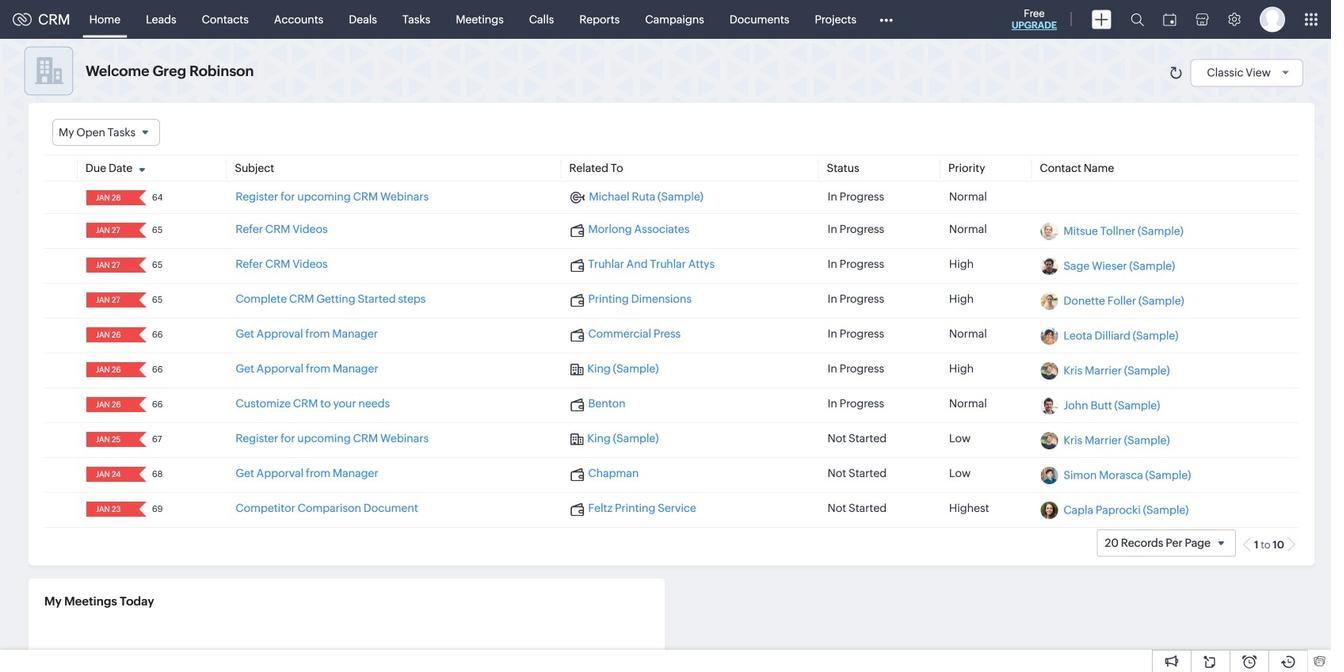 Task type: vqa. For each thing, say whether or not it's contained in the screenshot.
top Contacts
no



Task type: locate. For each thing, give the bounding box(es) containing it.
create menu image
[[1092, 10, 1112, 29]]

None field
[[52, 119, 160, 146], [91, 190, 128, 205], [91, 223, 128, 238], [91, 258, 128, 273], [91, 293, 128, 308], [91, 327, 128, 343], [91, 362, 128, 377], [91, 397, 128, 412], [91, 432, 128, 447], [91, 467, 128, 482], [91, 502, 128, 517], [52, 119, 160, 146], [91, 190, 128, 205], [91, 223, 128, 238], [91, 258, 128, 273], [91, 293, 128, 308], [91, 327, 128, 343], [91, 362, 128, 377], [91, 397, 128, 412], [91, 432, 128, 447], [91, 467, 128, 482], [91, 502, 128, 517]]

Other Modules field
[[869, 7, 904, 32]]

search element
[[1122, 0, 1154, 39]]

search image
[[1131, 13, 1145, 26]]

logo image
[[13, 13, 32, 26]]

profile image
[[1260, 7, 1286, 32]]

create menu element
[[1083, 0, 1122, 38]]

profile element
[[1251, 0, 1295, 38]]



Task type: describe. For each thing, give the bounding box(es) containing it.
calendar image
[[1164, 13, 1177, 26]]



